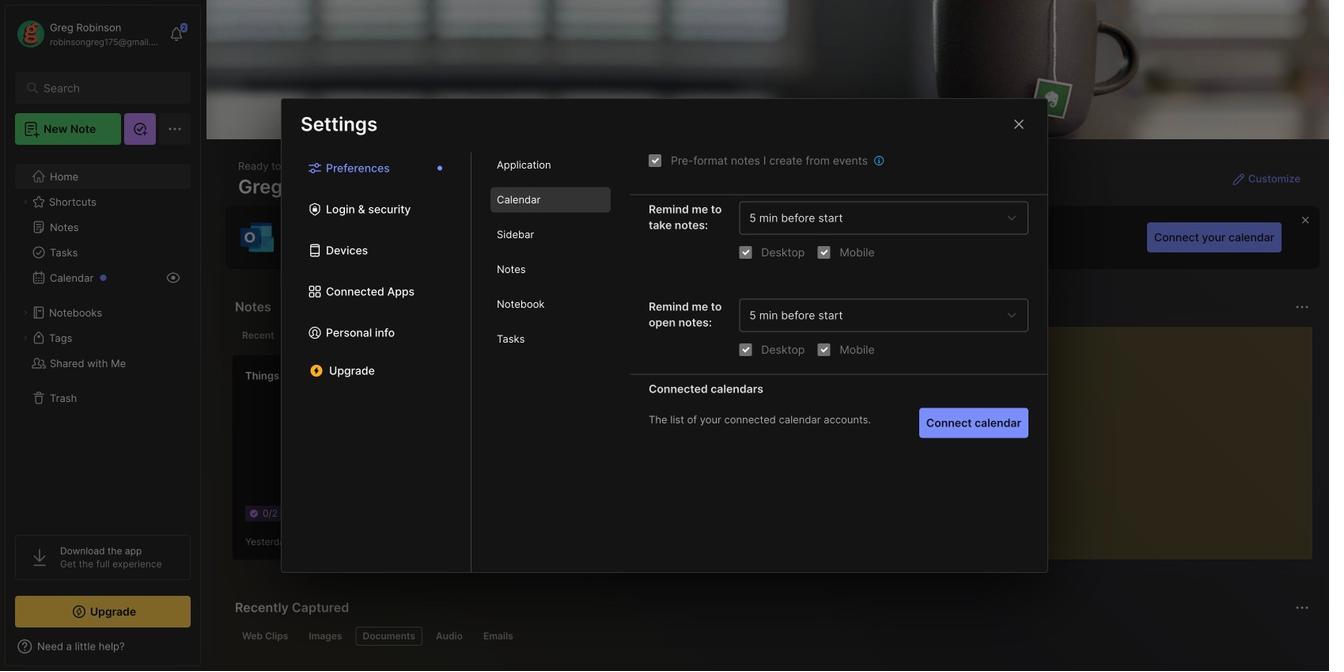 Task type: vqa. For each thing, say whether or not it's contained in the screenshot.
the Remind me to take notes: field
yes



Task type: describe. For each thing, give the bounding box(es) containing it.
main element
[[0, 0, 206, 671]]

expand notebooks image
[[21, 308, 30, 317]]

none search field inside main element
[[44, 78, 170, 97]]

Remind me to take notes: text field
[[750, 211, 1001, 225]]

tree inside main element
[[6, 154, 200, 521]]

Remind me to open notes: field
[[740, 299, 1029, 332]]

close image
[[1010, 115, 1029, 134]]



Task type: locate. For each thing, give the bounding box(es) containing it.
Start writing… text field
[[980, 327, 1313, 547]]

Remind me to open notes: text field
[[750, 309, 1001, 322]]

row group
[[232, 355, 1330, 570]]

None checkbox
[[818, 246, 831, 259]]

Remind me to take notes: field
[[740, 201, 1029, 235]]

None search field
[[44, 78, 170, 97]]

tree
[[6, 154, 200, 521]]

None checkbox
[[649, 154, 662, 167], [740, 246, 752, 259], [740, 344, 752, 356], [818, 344, 831, 356], [649, 154, 662, 167], [740, 246, 752, 259], [740, 344, 752, 356], [818, 344, 831, 356]]

Search text field
[[44, 81, 170, 96]]

expand tags image
[[21, 333, 30, 343]]

tab list
[[282, 152, 472, 572], [472, 152, 630, 572], [235, 326, 941, 345], [235, 627, 1308, 646]]

tab
[[491, 152, 611, 178], [491, 187, 611, 213], [491, 222, 611, 247], [491, 257, 611, 282], [491, 292, 611, 317], [235, 326, 282, 345], [288, 326, 352, 345], [491, 327, 611, 352], [235, 627, 296, 646], [302, 627, 350, 646], [356, 627, 423, 646], [429, 627, 470, 646], [477, 627, 521, 646]]



